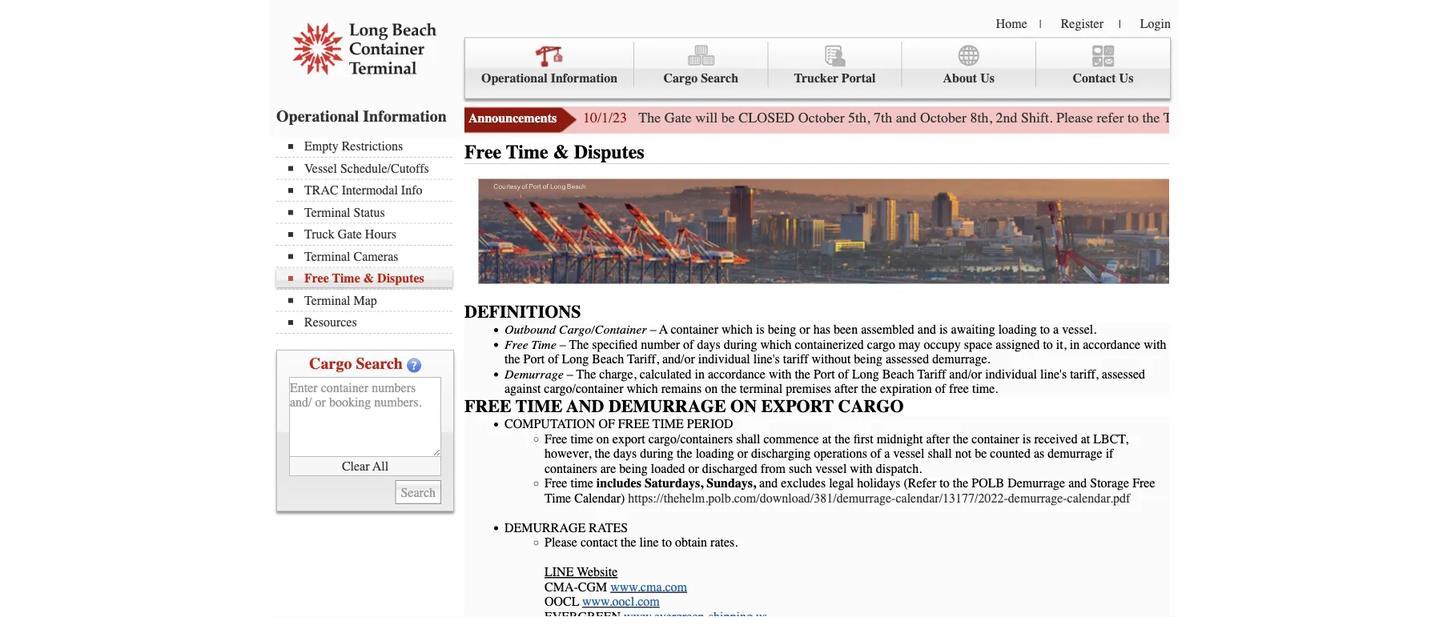 Task type: vqa. For each thing, say whether or not it's contained in the screenshot.
charlie
no



Task type: describe. For each thing, give the bounding box(es) containing it.
which inside – the specified number of days during which containerized cargo may occupy space assigned to it, in accordance with the port of long beach tariff, and/or individual line's tariff without being assessed demurrage.
[[761, 337, 792, 352]]

shift.
[[1022, 110, 1053, 126]]

free for free time on export cargo/containers shall commence at the first midnight after the container is received at lbct, however, the days during the loading or discharging operations of a vessel shall not be counted as demurrage if containers are being loaded or discharged from such vessel with dispatch.
[[545, 432, 568, 447]]

– inside definitions​ outbound cargo/container – a container which is being or has been assembled and is awaiting loading to a vessel.
[[650, 323, 657, 337]]

container inside free time on export cargo/containers shall commence at the first midnight after the container is received at lbct, however, the days during the loading or discharging operations of a vessel shall not be counted as demurrage if containers are being loaded or discharged from such vessel with dispatch.
[[972, 432, 1020, 447]]

not
[[956, 447, 972, 462]]

been
[[834, 323, 858, 337]]

free time & disputes link
[[288, 271, 453, 286]]

register link
[[1061, 16, 1104, 31]]

free for free time
[[505, 337, 529, 352]]

of down containerized at bottom
[[839, 367, 849, 382]]

operations
[[814, 447, 868, 462]]

beach inside '– the charge, calculated in accordance with the port of long beach tariff and/or individual line's tariff, assessed against cargo/container which remains on the terminal premises after the expiration of free time.'
[[883, 367, 915, 382]]

& inside empty restrictions vessel schedule/cutoffs trac intermodal info terminal status truck gate hours terminal cameras free time & disputes terminal map resources
[[364, 271, 374, 286]]

2 terminal from the top
[[305, 249, 351, 264]]

home link
[[997, 16, 1028, 31]]

3 terminal from the top
[[305, 293, 351, 308]]

portal
[[842, 71, 876, 86]]

8th,
[[971, 110, 993, 126]]

the down of on the left bottom of page
[[595, 447, 611, 462]]

cargo search inside 'menu bar'
[[664, 71, 739, 86]]

on
[[731, 397, 757, 417]]

terminal cameras link
[[288, 249, 453, 264]]

truck inside empty restrictions vessel schedule/cutoffs trac intermodal info terminal status truck gate hours terminal cameras free time & disputes terminal map resources
[[305, 227, 335, 242]]

of down outbound
[[548, 352, 559, 367]]

login
[[1141, 16, 1172, 31]]

cameras
[[354, 249, 399, 264]]

0 horizontal spatial vessel
[[816, 462, 847, 476]]

1 vertical spatial operational
[[276, 107, 359, 125]]

and down discharging
[[760, 476, 778, 491]]

free time and demurrage on export cargo computation of free time period
[[465, 397, 904, 432]]

0 horizontal spatial shall
[[737, 432, 761, 447]]

demurrage inside and excludes legal holidays (refer to the polb demurrage and storage free time calendar)
[[1008, 476, 1066, 491]]

contact us link
[[1037, 42, 1171, 87]]

2 horizontal spatial gate
[[1202, 110, 1229, 126]]

contact
[[581, 536, 618, 550]]

1 horizontal spatial disputes
[[574, 141, 645, 163]]

https://thehelm.polb.com/download/381/demurrage-
[[628, 491, 896, 506]]

us for contact us
[[1120, 71, 1134, 86]]

number
[[641, 337, 680, 352]]

export
[[762, 397, 834, 417]]

announcements
[[469, 111, 557, 126]]

are
[[601, 462, 616, 476]]

trac intermodal info link
[[288, 183, 453, 198]]

legal
[[829, 476, 854, 491]]

page
[[1299, 110, 1326, 126]]

demurrage rates
[[505, 521, 628, 536]]

1 horizontal spatial shall
[[928, 447, 953, 462]]

line website cma-cgm www.cma.com oocl www.oocl.com
[[545, 565, 688, 610]]

dispatch.
[[876, 462, 922, 476]]

containers
[[545, 462, 598, 476]]

1 horizontal spatial time
[[653, 417, 684, 432]]

1 vertical spatial please
[[545, 536, 578, 550]]

remains
[[662, 382, 702, 397]]

assigned
[[996, 337, 1040, 352]]

1 | from the left
[[1040, 18, 1042, 30]]

accordance inside – the specified number of days during which containerized cargo may occupy space assigned to it, in accordance with the port of long beach tariff, and/or individual line's tariff without being assessed demurrage.
[[1084, 337, 1141, 352]]

the left without on the right of the page
[[795, 367, 811, 382]]

line's inside – the specified number of days during which containerized cargo may occupy space assigned to it, in accordance with the port of long beach tariff, and/or individual line's tariff without being assessed demurrage.
[[754, 352, 780, 367]]

storage
[[1091, 476, 1130, 491]]

1 terminal from the top
[[305, 205, 351, 220]]

0 vertical spatial &
[[553, 141, 569, 163]]

counted
[[991, 447, 1031, 462]]

all
[[373, 459, 389, 474]]

0 horizontal spatial is
[[757, 323, 765, 337]]

demurrage
[[1048, 447, 1103, 462]]

operational inside 'menu bar'
[[482, 71, 548, 86]]

for
[[1330, 110, 1347, 126]]

includes
[[597, 476, 642, 491]]

loading inside definitions​ outbound cargo/container – a container which is being or has been assembled and is awaiting loading to a vessel.
[[999, 323, 1037, 337]]

of inside free time on export cargo/containers shall commence at the first midnight after the container is received at lbct, however, the days during the loading or discharging operations of a vessel shall not be counted as demurrage if containers are being loaded or discharged from such vessel with dispatch.
[[871, 447, 882, 462]]

excludes
[[781, 476, 826, 491]]

0 vertical spatial be
[[722, 110, 735, 126]]

will
[[696, 110, 718, 126]]

and
[[567, 397, 605, 417]]

and/or inside '– the charge, calculated in accordance with the port of long beach tariff and/or individual line's tariff, assessed against cargo/container which remains on the terminal premises after the expiration of free time.'
[[950, 367, 983, 382]]

0 horizontal spatial free
[[465, 397, 512, 417]]

in inside '– the charge, calculated in accordance with the port of long beach tariff and/or individual line's tariff, assessed against cargo/container which remains on the terminal premises after the expiration of free time.'
[[695, 367, 705, 382]]

gate inside empty restrictions vessel schedule/cutoffs trac intermodal info terminal status truck gate hours terminal cameras free time & disputes terminal map resources
[[338, 227, 362, 242]]

free time & disputes
[[465, 141, 645, 163]]

2 | from the left
[[1119, 18, 1122, 30]]

the for charge,
[[577, 367, 596, 382]]

a
[[660, 323, 668, 337]]

from
[[761, 462, 786, 476]]

and inside definitions​ outbound cargo/container – a container which is being or has been assembled and is awaiting loading to a vessel.
[[918, 323, 937, 337]]

further
[[1350, 110, 1389, 126]]

0 horizontal spatial demurrage
[[505, 521, 586, 536]]

to inside – the specified number of days during which containerized cargo may occupy space assigned to it, in accordance with the port of long beach tariff, and/or individual line's tariff without being assessed demurrage.
[[1044, 337, 1054, 352]]

terminal map link
[[288, 293, 453, 308]]

tariff
[[918, 367, 947, 382]]

calendar/13177/2022-
[[896, 491, 1009, 506]]

2nd
[[997, 110, 1018, 126]]

individual inside '– the charge, calculated in accordance with the port of long beach tariff and/or individual line's tariff, assessed against cargo/container which remains on the terminal premises after the expiration of free time.'
[[986, 367, 1038, 382]]

the left line at bottom left
[[621, 536, 637, 550]]

terminal
[[740, 382, 783, 397]]

being inside – the specified number of days during which containerized cargo may occupy space assigned to it, in accordance with the port of long beach tariff, and/or individual line's tariff without being assessed demurrage.
[[855, 352, 883, 367]]

time for includes
[[571, 476, 594, 491]]

which inside definitions​ outbound cargo/container – a container which is being or has been assembled and is awaiting loading to a vessel.
[[722, 323, 753, 337]]

the left expiration
[[862, 382, 877, 397]]

cargo/containers
[[649, 432, 733, 447]]

discharging
[[752, 447, 811, 462]]

information inside operational information link
[[551, 71, 618, 86]]

1 horizontal spatial vessel
[[894, 447, 925, 462]]

against
[[505, 382, 541, 397]]

period
[[687, 417, 734, 432]]

0 horizontal spatial time
[[516, 397, 563, 417]]

as
[[1034, 447, 1045, 462]]

empty restrictions link
[[288, 139, 453, 154]]

www.oocl.com
[[583, 595, 660, 610]]

contact us
[[1073, 71, 1134, 86]]

about
[[944, 71, 978, 86]]

trucker
[[794, 71, 839, 86]]

web
[[1271, 110, 1295, 126]]

the for specified
[[569, 337, 589, 352]]

demurrage inside free time and demurrage on export cargo computation of free time period
[[609, 397, 726, 417]]

a inside free time on export cargo/containers shall commence at the first midnight after the container is received at lbct, however, the days during the loading or discharging operations of a vessel shall not be counted as demurrage if containers are being loaded or discharged from such vessel with dispatch.
[[885, 447, 891, 462]]

10/1/23
[[583, 110, 627, 126]]

of right number
[[684, 337, 694, 352]]

0 horizontal spatial demurrage
[[505, 367, 564, 382]]

loaded
[[651, 462, 686, 476]]

– for charge,
[[567, 367, 574, 382]]

without
[[812, 352, 851, 367]]

of
[[599, 417, 615, 432]]

calculated
[[640, 367, 692, 382]]

of left free
[[936, 382, 946, 397]]

vessel.
[[1063, 323, 1097, 337]]

time inside empty restrictions vessel schedule/cutoffs trac intermodal info terminal status truck gate hours terminal cameras free time & disputes terminal map resources
[[332, 271, 360, 286]]

being inside free time on export cargo/containers shall commence at the first midnight after the container is received at lbct, however, the days during the loading or discharging operations of a vessel shall not be counted as demurrage if containers are being loaded or discharged from such vessel with dispatch.
[[620, 462, 648, 476]]

the inside and excludes legal holidays (refer to the polb demurrage and storage free time calendar)
[[953, 476, 969, 491]]

the left first
[[835, 432, 851, 447]]

cgm
[[578, 580, 608, 595]]

long inside – the specified number of days during which containerized cargo may occupy space assigned to it, in accordance with the port of long beach tariff, and/or individual line's tariff without being assessed demurrage.
[[562, 352, 589, 367]]

search inside cargo search link
[[701, 71, 739, 86]]

rates
[[589, 521, 628, 536]]

terminal status link
[[288, 205, 453, 220]]

0 horizontal spatial information
[[363, 107, 447, 125]]

on inside free time on export cargo/containers shall commence at the first midnight after the container is received at lbct, however, the days during the loading or discharging operations of a vessel shall not be counted as demurrage if containers are being loaded or discharged from such vessel with dispatch.
[[597, 432, 610, 447]]

which inside '– the charge, calculated in accordance with the port of long beach tariff and/or individual line's tariff, assessed against cargo/container which remains on the terminal premises after the expiration of free time.'
[[627, 382, 658, 397]]

1 horizontal spatial gate
[[665, 110, 692, 126]]

menu bar containing empty restrictions
[[276, 137, 461, 334]]

calendar.pdf
[[1068, 491, 1131, 506]]

cargo search link
[[635, 42, 769, 87]]

long inside '– the charge, calculated in accordance with the port of long beach tariff and/or individual line's tariff, assessed against cargo/container which remains on the terminal premises after the expiration of free time.'
[[853, 367, 880, 382]]

1 horizontal spatial free
[[618, 417, 650, 432]]

occupy
[[924, 337, 961, 352]]

vessel
[[305, 161, 337, 176]]

operational information inside 'menu bar'
[[482, 71, 618, 86]]

and/or inside – the specified number of days during which containerized cargo may occupy space assigned to it, in accordance with the port of long beach tariff, and/or individual line's tariff without being assessed demurrage.
[[663, 352, 695, 367]]

line
[[640, 536, 659, 550]]

the up saturdays,
[[677, 447, 693, 462]]

oocl
[[545, 595, 580, 610]]

line's inside '– the charge, calculated in accordance with the port of long beach tariff and/or individual line's tariff, assessed against cargo/container which remains on the terminal premises after the expiration of free time.'
[[1041, 367, 1067, 382]]

it,
[[1057, 337, 1067, 352]]

clear all
[[342, 459, 389, 474]]

is for free
[[1023, 432, 1032, 447]]

0 horizontal spatial or
[[689, 462, 699, 476]]

loading inside free time on export cargo/containers shall commence at the first midnight after the container is received at lbct, however, the days during the loading or discharging operations of a vessel shall not be counted as demurrage if containers are being loaded or discharged from such vessel with dispatch.
[[696, 447, 735, 462]]

specified
[[592, 337, 638, 352]]



Task type: locate. For each thing, give the bounding box(es) containing it.
0 horizontal spatial loading
[[696, 447, 735, 462]]

contact
[[1073, 71, 1117, 86]]

0 vertical spatial cargo
[[664, 71, 698, 86]]

cargo search down resources link
[[309, 355, 403, 373]]

– inside – the specified number of days during which containerized cargo may occupy space assigned to it, in accordance with the port of long beach tariff, and/or individual line's tariff without being assessed demurrage.
[[560, 337, 566, 352]]

1 vertical spatial on
[[597, 432, 610, 447]]

0 vertical spatial after
[[835, 382, 858, 397]]

first
[[854, 432, 874, 447]]

– up and
[[567, 367, 574, 382]]

operational up announcements
[[482, 71, 548, 86]]

free up containers
[[545, 432, 568, 447]]

being right are
[[620, 462, 648, 476]]

vessel
[[894, 447, 925, 462], [816, 462, 847, 476]]

free down free time
[[465, 397, 512, 417]]

0 horizontal spatial on
[[597, 432, 610, 447]]

container right not
[[972, 432, 1020, 447]]

1 horizontal spatial a
[[1054, 323, 1060, 337]]

the for gate
[[639, 110, 661, 126]]

time left are
[[571, 476, 594, 491]]

please up line
[[545, 536, 578, 550]]

& down announcements
[[553, 141, 569, 163]]

1 horizontal spatial long
[[853, 367, 880, 382]]

1 horizontal spatial hours
[[1232, 110, 1268, 126]]

0 vertical spatial cargo search
[[664, 71, 739, 86]]

1 vertical spatial information
[[363, 107, 447, 125]]

0 horizontal spatial in
[[695, 367, 705, 382]]

time down announcements
[[506, 141, 549, 163]]

0 vertical spatial in
[[1070, 337, 1080, 352]]

port down outbound
[[524, 352, 545, 367]]

terminal down trac
[[305, 205, 351, 220]]

the left terminal on the bottom right of the page
[[721, 382, 737, 397]]

being
[[768, 323, 797, 337], [855, 352, 883, 367], [620, 462, 648, 476]]

https://thehelm.polb.com/download/381/demurrage-calendar/13177/2022-demurrage-calendar.pdf link
[[628, 491, 1131, 506]]

at right commence
[[823, 432, 832, 447]]

holidays
[[858, 476, 901, 491]]

0 horizontal spatial &
[[364, 271, 374, 286]]

accordance
[[1084, 337, 1141, 352], [708, 367, 766, 382]]

of
[[684, 337, 694, 352], [548, 352, 559, 367], [839, 367, 849, 382], [936, 382, 946, 397], [871, 447, 882, 462]]

days inside free time on export cargo/containers shall commence at the first midnight after the container is received at lbct, however, the days during the loading or discharging operations of a vessel shall not be counted as demurrage if containers are being loaded or discharged from such vessel with dispatch.
[[614, 447, 637, 462]]

line's down the it,
[[1041, 367, 1067, 382]]

demurrage.
[[933, 352, 991, 367]]

1 at from the left
[[823, 432, 832, 447]]

0 horizontal spatial |
[[1040, 18, 1042, 30]]

0 vertical spatial loading
[[999, 323, 1037, 337]]

cargo up will
[[664, 71, 698, 86]]

restrictions
[[342, 139, 403, 154]]

1 horizontal spatial or
[[738, 447, 748, 462]]

clear all button
[[289, 458, 442, 477]]

the left polb
[[953, 476, 969, 491]]

vessel right such
[[816, 462, 847, 476]]

disputes down cameras
[[378, 271, 425, 286]]

disputes
[[574, 141, 645, 163], [378, 271, 425, 286]]

0 horizontal spatial with
[[769, 367, 792, 382]]

1 horizontal spatial truck
[[1164, 110, 1198, 126]]

0 vertical spatial search
[[701, 71, 739, 86]]

terminal up 'resources'
[[305, 293, 351, 308]]

days up "includes"
[[614, 447, 637, 462]]

free time
[[505, 337, 557, 352]]

2 vertical spatial terminal
[[305, 293, 351, 308]]

0 horizontal spatial after
[[835, 382, 858, 397]]

2 time from the top
[[571, 476, 594, 491]]

search up will
[[701, 71, 739, 86]]

discharged
[[703, 462, 758, 476]]

2 at from the left
[[1082, 432, 1091, 447]]

0 horizontal spatial container
[[671, 323, 719, 337]]

– for specified
[[560, 337, 566, 352]]

operational information up empty restrictions link
[[276, 107, 447, 125]]

tariff,
[[628, 352, 659, 367]]

assessed up expiration
[[886, 352, 930, 367]]

free time includes saturdays, sundays,
[[545, 476, 756, 491]]

cargo/container
[[544, 382, 624, 397]]

0 vertical spatial truck
[[1164, 110, 1198, 126]]

0 vertical spatial demurrage
[[505, 367, 564, 382]]

expiration
[[881, 382, 933, 397]]

please left refer
[[1057, 110, 1094, 126]]

is left awaiting
[[940, 323, 948, 337]]

2 vertical spatial the
[[577, 367, 596, 382]]

1 horizontal spatial operational
[[482, 71, 548, 86]]

1 vertical spatial cargo search
[[309, 355, 403, 373]]

during
[[724, 337, 758, 352], [641, 447, 674, 462]]

days inside – the specified number of days during which containerized cargo may occupy space assigned to it, in accordance with the port of long beach tariff, and/or individual line's tariff without being assessed demurrage.
[[697, 337, 721, 352]]

1 horizontal spatial after
[[927, 432, 950, 447]]

0 horizontal spatial disputes
[[378, 271, 425, 286]]

in inside – the specified number of days during which containerized cargo may occupy space assigned to it, in accordance with the port of long beach tariff, and/or individual line's tariff without being assessed demurrage.
[[1070, 337, 1080, 352]]

0 vertical spatial during
[[724, 337, 758, 352]]

a inside definitions​ outbound cargo/container – a container which is being or has been assembled and is awaiting loading to a vessel.
[[1054, 323, 1060, 337]]

charge,
[[600, 367, 637, 382]]

None submit
[[395, 481, 442, 505]]

individual inside – the specified number of days during which containerized cargo may occupy space assigned to it, in accordance with the port of long beach tariff, and/or individual line's tariff without being assessed demurrage.
[[699, 352, 751, 367]]

1 vertical spatial after
[[927, 432, 950, 447]]

0 horizontal spatial individual
[[699, 352, 751, 367]]

cargo search up will
[[664, 71, 739, 86]]

october left 8th,
[[921, 110, 967, 126]]

1 vertical spatial search
[[356, 355, 403, 373]]

hours
[[1232, 110, 1268, 126], [365, 227, 397, 242]]

loading right the space
[[999, 323, 1037, 337]]

the inside '– the charge, calculated in accordance with the port of long beach tariff and/or individual line's tariff, assessed against cargo/container which remains on the terminal premises after the expiration of free time.'
[[577, 367, 596, 382]]

0 horizontal spatial menu bar
[[276, 137, 461, 334]]

demurrage down free time
[[505, 367, 564, 382]]

0 vertical spatial information
[[551, 71, 618, 86]]

0 horizontal spatial operational information
[[276, 107, 447, 125]]

at left lbct,
[[1082, 432, 1091, 447]]

info
[[401, 183, 423, 198]]

&
[[553, 141, 569, 163], [364, 271, 374, 286]]

us for about us
[[981, 71, 995, 86]]

0 horizontal spatial truck
[[305, 227, 335, 242]]

0 horizontal spatial long
[[562, 352, 589, 367]]

terminal up free time & disputes link
[[305, 249, 351, 264]]

2 horizontal spatial is
[[1023, 432, 1032, 447]]

0 horizontal spatial october
[[799, 110, 845, 126]]

accordance inside '– the charge, calculated in accordance with the port of long beach tariff and/or individual line's tariff, assessed against cargo/container which remains on the terminal premises after the expiration of free time.'
[[708, 367, 766, 382]]

beach down may
[[883, 367, 915, 382]]

with inside free time on export cargo/containers shall commence at the first midnight after the container is received at lbct, however, the days during the loading or discharging operations of a vessel shall not be counted as demurrage if containers are being loaded or discharged from such vessel with dispatch.
[[850, 462, 873, 476]]

time left of on the left bottom of page
[[571, 432, 594, 447]]

disputes down 10/1/23
[[574, 141, 645, 163]]

1 vertical spatial be
[[975, 447, 987, 462]]

1 vertical spatial being
[[855, 352, 883, 367]]

is inside free time on export cargo/containers shall commence at the first midnight after the container is received at lbct, however, the days during the loading or discharging operations of a vessel shall not be counted as demurrage if containers are being loaded or discharged from such vessel with dispatch.
[[1023, 432, 1032, 447]]

free inside and excludes legal holidays (refer to the polb demurrage and storage free time calendar)
[[1133, 476, 1156, 491]]

port down containerized at bottom
[[814, 367, 835, 382]]

1 vertical spatial hours
[[365, 227, 397, 242]]

and/or down the space
[[950, 367, 983, 382]]

www.oocl.com link
[[583, 595, 660, 610]]

on inside '– the charge, calculated in accordance with the port of long beach tariff and/or individual line's tariff, assessed against cargo/container which remains on the terminal premises after the expiration of free time.'
[[705, 382, 718, 397]]

and right 7th
[[896, 110, 917, 126]]

0 vertical spatial days
[[697, 337, 721, 352]]

1 vertical spatial time
[[571, 476, 594, 491]]

0 horizontal spatial please
[[545, 536, 578, 550]]

disputes inside empty restrictions vessel schedule/cutoffs trac intermodal info terminal status truck gate hours terminal cameras free time & disputes terminal map resources
[[378, 271, 425, 286]]

time inside free time on export cargo/containers shall commence at the first midnight after the container is received at lbct, however, the days during the loading or discharging operations of a vessel shall not be counted as demurrage if containers are being loaded or discharged from such vessel with dispatch.
[[571, 432, 594, 447]]

in right the it,
[[1070, 337, 1080, 352]]

| right the home
[[1040, 18, 1042, 30]]

being inside definitions​ outbound cargo/container – a container which is being or has been assembled and is awaiting loading to a vessel.
[[768, 323, 797, 337]]

assessed inside – the specified number of days during which containerized cargo may occupy space assigned to it, in accordance with the port of long beach tariff, and/or individual line's tariff without being assessed demurrage.
[[886, 352, 930, 367]]

and
[[896, 110, 917, 126], [918, 323, 937, 337], [760, 476, 778, 491], [1069, 476, 1088, 491]]

2 horizontal spatial –
[[650, 323, 657, 337]]

0 horizontal spatial assessed
[[886, 352, 930, 367]]

1 horizontal spatial information
[[551, 71, 618, 86]]

0 vertical spatial demurrage
[[609, 397, 726, 417]]

time down definitions​
[[532, 337, 557, 352]]

or inside definitions​ outbound cargo/container – a container which is being or has been assembled and is awaiting loading to a vessel.
[[800, 323, 811, 337]]

demurrage
[[505, 367, 564, 382], [1008, 476, 1066, 491]]

long up cargo on the bottom of page
[[853, 367, 880, 382]]

days right a
[[697, 337, 721, 352]]

| left login
[[1119, 18, 1122, 30]]

1 horizontal spatial october
[[921, 110, 967, 126]]

is for definitions​
[[940, 323, 948, 337]]

register
[[1061, 16, 1104, 31]]

menu bar containing operational information
[[465, 37, 1172, 99]]

1 horizontal spatial and/or
[[950, 367, 983, 382]]

time.
[[973, 382, 999, 397]]

after left not
[[927, 432, 950, 447]]

free for free time & disputes
[[465, 141, 502, 163]]

1 october from the left
[[799, 110, 845, 126]]

1 vertical spatial loading
[[696, 447, 735, 462]]

the inside – the specified number of days during which containerized cargo may occupy space assigned to it, in accordance with the port of long beach tariff, and/or individual line's tariff without being assessed demurrage.
[[569, 337, 589, 352]]

1 horizontal spatial menu bar
[[465, 37, 1172, 99]]

trac
[[305, 183, 339, 198]]

status
[[354, 205, 385, 220]]

being down 'assembled'
[[855, 352, 883, 367]]

gate
[[1393, 110, 1417, 126]]

0 horizontal spatial gate
[[338, 227, 362, 242]]

demurrage down calculated
[[609, 397, 726, 417]]

shall down the on
[[737, 432, 761, 447]]

– the charge, calculated in accordance with the port of long beach tariff and/or individual line's tariff, assessed against cargo/container which remains on the terminal premises after the expiration of free time.
[[505, 367, 1146, 397]]

and down demurrage
[[1069, 476, 1088, 491]]

accordance up "tariff,"
[[1084, 337, 1141, 352]]

free
[[465, 141, 502, 163], [305, 271, 329, 286], [505, 337, 529, 352], [545, 432, 568, 447], [545, 476, 568, 491], [1133, 476, 1156, 491]]

the right refer
[[1143, 110, 1161, 126]]

5th,
[[849, 110, 871, 126]]

awaiting
[[952, 323, 996, 337]]

the right 10/1/23
[[639, 110, 661, 126]]

line's left tariff
[[754, 352, 780, 367]]

demurrage-
[[1009, 491, 1068, 506]]

port inside – the specified number of days during which containerized cargo may occupy space assigned to it, in accordance with the port of long beach tariff, and/or individual line's tariff without being assessed demurrage.
[[524, 352, 545, 367]]

hours inside empty restrictions vessel schedule/cutoffs trac intermodal info terminal status truck gate hours terminal cameras free time & disputes terminal map resources
[[365, 227, 397, 242]]

the down free
[[953, 432, 969, 447]]

0 horizontal spatial being
[[620, 462, 648, 476]]

www.cma.com
[[611, 580, 688, 595]]

the inside – the specified number of days during which containerized cargo may occupy space assigned to it, in accordance with the port of long beach tariff, and/or individual line's tariff without being assessed demurrage.
[[505, 352, 520, 367]]

polb
[[972, 476, 1005, 491]]

container
[[671, 323, 719, 337], [972, 432, 1020, 447]]

https://thehelm.polb.com/download/381/demurrage-calendar/13177/2022-demurrage-calendar.pdf
[[628, 491, 1131, 506]]

after down without on the right of the page
[[835, 382, 858, 397]]

midnight
[[877, 432, 924, 447]]

time
[[571, 432, 594, 447], [571, 476, 594, 491]]

please contact the line to obtain rates.
[[545, 536, 738, 550]]

0 vertical spatial time
[[571, 432, 594, 447]]

the up against on the left of page
[[505, 352, 520, 367]]

0 horizontal spatial port
[[524, 352, 545, 367]]

terminal
[[305, 205, 351, 220], [305, 249, 351, 264], [305, 293, 351, 308]]

operational information
[[482, 71, 618, 86], [276, 107, 447, 125]]

after inside '– the charge, calculated in accordance with the port of long beach tariff and/or individual line's tariff, assessed against cargo/container which remains on the terminal premises after the expiration of free time.'
[[835, 382, 858, 397]]

if
[[1106, 447, 1114, 462]]

with inside – the specified number of days during which containerized cargo may occupy space assigned to it, in accordance with the port of long beach tariff, and/or individual line's tariff without being assessed demurrage.
[[1144, 337, 1167, 352]]

and right 'assembled'
[[918, 323, 937, 337]]

after
[[835, 382, 858, 397], [927, 432, 950, 447]]

1 vertical spatial during
[[641, 447, 674, 462]]

1 horizontal spatial assessed
[[1103, 367, 1146, 382]]

in right calculated
[[695, 367, 705, 382]]

operational information link
[[466, 42, 635, 87]]

free inside free time on export cargo/containers shall commence at the first midnight after the container is received at lbct, however, the days during the loading or discharging operations of a vessel shall not be counted as demurrage if containers are being loaded or discharged from such vessel with dispatch.
[[545, 432, 568, 447]]

0 horizontal spatial cargo
[[309, 355, 352, 373]]

such
[[789, 462, 813, 476]]

schedule/cutoffs
[[340, 161, 429, 176]]

free up 'resources'
[[305, 271, 329, 286]]

2 us from the left
[[1120, 71, 1134, 86]]

free for free time includes saturdays, sundays,
[[545, 476, 568, 491]]

lbct,
[[1094, 432, 1129, 447]]

hours left "web"
[[1232, 110, 1268, 126]]

0 horizontal spatial days
[[614, 447, 637, 462]]

us inside "link"
[[981, 71, 995, 86]]

the left charge,
[[577, 367, 596, 382]]

1 horizontal spatial with
[[850, 462, 873, 476]]

tariff,
[[1071, 367, 1099, 382]]

gate left "web"
[[1202, 110, 1229, 126]]

free time on export cargo/containers shall commence at the first midnight after the container is received at lbct, however, the days during the loading or discharging operations of a vessel shall not be counted as demurrage if containers are being loaded or discharged from such vessel with dispatch.
[[545, 432, 1129, 476]]

cargo
[[868, 337, 896, 352]]

in
[[1070, 337, 1080, 352], [695, 367, 705, 382]]

assessed right "tariff,"
[[1103, 367, 1146, 382]]

to inside definitions​ outbound cargo/container – a container which is being or has been assembled and is awaiting loading to a vessel.
[[1041, 323, 1051, 337]]

1 vertical spatial demurrage
[[505, 521, 586, 536]]

time up map on the top
[[332, 271, 360, 286]]

on right remains
[[705, 382, 718, 397]]

1 vertical spatial demurrage
[[1008, 476, 1066, 491]]

which
[[722, 323, 753, 337], [761, 337, 792, 352], [627, 382, 658, 397]]

time up demurrage rates
[[545, 491, 572, 506]]

time inside and excludes legal holidays (refer to the polb demurrage and storage free time calendar)
[[545, 491, 572, 506]]

beach inside – the specified number of days during which containerized cargo may occupy space assigned to it, in accordance with the port of long beach tariff, and/or individual line's tariff without being assessed demurrage.
[[592, 352, 624, 367]]

trucker portal
[[794, 71, 876, 86]]

0 vertical spatial menu bar
[[465, 37, 1172, 99]]

1 horizontal spatial search
[[701, 71, 739, 86]]

0 horizontal spatial and/or
[[663, 352, 695, 367]]

1 time from the top
[[571, 432, 594, 447]]

to inside and excludes legal holidays (refer to the polb demurrage and storage free time calendar)
[[940, 476, 950, 491]]

assembled
[[862, 323, 915, 337]]

during up terminal on the bottom right of the page
[[724, 337, 758, 352]]

october left 5th,
[[799, 110, 845, 126]]

during inside free time on export cargo/containers shall commence at the first midnight after the container is received at lbct, however, the days during the loading or discharging operations of a vessel shall not be counted as demurrage if containers are being loaded or discharged from such vessel with dispatch.
[[641, 447, 674, 462]]

1 vertical spatial days
[[614, 447, 637, 462]]

truck gate hours link
[[288, 227, 453, 242]]

operational information up announcements
[[482, 71, 618, 86]]

trucker portal link
[[769, 42, 903, 87]]

& up terminal map link
[[364, 271, 374, 286]]

received
[[1035, 432, 1078, 447]]

time left and
[[516, 397, 563, 417]]

of up holidays
[[871, 447, 882, 462]]

obtain
[[676, 536, 708, 550]]

is left as
[[1023, 432, 1032, 447]]

closed
[[739, 110, 795, 126]]

rates.
[[711, 536, 738, 550]]

and/or up remains
[[663, 352, 695, 367]]

a left the vessel.
[[1054, 323, 1060, 337]]

1 horizontal spatial –
[[567, 367, 574, 382]]

1 horizontal spatial please
[[1057, 110, 1094, 126]]

after inside free time on export cargo/containers shall commence at the first midnight after the container is received at lbct, however, the days during the loading or discharging operations of a vessel shall not be counted as demurrage if containers are being loaded or discharged from such vessel with dispatch.
[[927, 432, 950, 447]]

1 horizontal spatial accordance
[[1084, 337, 1141, 352]]

free inside empty restrictions vessel schedule/cutoffs trac intermodal info terminal status truck gate hours terminal cameras free time & disputes terminal map resources
[[305, 271, 329, 286]]

calendar)
[[575, 491, 625, 506]]

during up free time includes saturdays, sundays,
[[641, 447, 674, 462]]

tariff
[[784, 352, 809, 367]]

free right of on the left bottom of page
[[618, 417, 650, 432]]

container right a
[[671, 323, 719, 337]]

Enter container numbers and/ or booking numbers.  text field
[[289, 377, 442, 458]]

container inside definitions​ outbound cargo/container – a container which is being or has been assembled and is awaiting loading to a vessel.
[[671, 323, 719, 337]]

clear
[[342, 459, 370, 474]]

2 october from the left
[[921, 110, 967, 126]]

and/or
[[663, 352, 695, 367], [950, 367, 983, 382]]

is
[[757, 323, 765, 337], [940, 323, 948, 337], [1023, 432, 1032, 447]]

1 vertical spatial terminal
[[305, 249, 351, 264]]

0 vertical spatial accordance
[[1084, 337, 1141, 352]]

time for on
[[571, 432, 594, 447]]

beach
[[592, 352, 624, 367], [883, 367, 915, 382]]

1 horizontal spatial demurrage
[[609, 397, 726, 417]]

cma-
[[545, 580, 578, 595]]

during inside – the specified number of days during which containerized cargo may occupy space assigned to it, in accordance with the port of long beach tariff, and/or individual line's tariff without being assessed demurrage.
[[724, 337, 758, 352]]

0 vertical spatial the
[[639, 110, 661, 126]]

or left 'has'
[[800, 323, 811, 337]]

cargo inside cargo search link
[[664, 71, 698, 86]]

menu bar
[[465, 37, 1172, 99], [276, 137, 461, 334]]

0 horizontal spatial search
[[356, 355, 403, 373]]

gate down status
[[338, 227, 362, 242]]

1 us from the left
[[981, 71, 995, 86]]

free down announcements
[[465, 141, 502, 163]]

free down however, in the bottom left of the page
[[545, 476, 568, 491]]

1 horizontal spatial port
[[814, 367, 835, 382]]

be inside free time on export cargo/containers shall commence at the first midnight after the container is received at lbct, however, the days during the loading or discharging operations of a vessel shall not be counted as demurrage if containers are being loaded or discharged from such vessel with dispatch.
[[975, 447, 987, 462]]

loading
[[999, 323, 1037, 337], [696, 447, 735, 462]]

free right storage
[[1133, 476, 1156, 491]]

individual up terminal on the bottom right of the page
[[699, 352, 751, 367]]

1 vertical spatial accordance
[[708, 367, 766, 382]]

free down definitions​
[[505, 337, 529, 352]]

truck right refer
[[1164, 110, 1198, 126]]

the left specified
[[569, 337, 589, 352]]

0 vertical spatial disputes
[[574, 141, 645, 163]]

1 horizontal spatial |
[[1119, 18, 1122, 30]]

1 vertical spatial menu bar
[[276, 137, 461, 334]]

premises
[[786, 382, 832, 397]]

1 vertical spatial truck
[[305, 227, 335, 242]]

beach down cargo/container
[[592, 352, 624, 367]]

0 horizontal spatial at
[[823, 432, 832, 447]]

demurrage
[[609, 397, 726, 417], [505, 521, 586, 536]]

us right about
[[981, 71, 995, 86]]

port inside '– the charge, calculated in accordance with the port of long beach tariff and/or individual line's tariff, assessed against cargo/container which remains on the terminal premises after the expiration of free time.'
[[814, 367, 835, 382]]

with inside '– the charge, calculated in accordance with the port of long beach tariff and/or individual line's tariff, assessed against cargo/container which remains on the terminal premises after the expiration of free time.'
[[769, 367, 792, 382]]

demurrage up line
[[505, 521, 586, 536]]

accordance up the on
[[708, 367, 766, 382]]

0 vertical spatial please
[[1057, 110, 1094, 126]]

1 vertical spatial a
[[885, 447, 891, 462]]

1 vertical spatial with
[[769, 367, 792, 382]]

0 horizontal spatial be
[[722, 110, 735, 126]]

shall left not
[[928, 447, 953, 462]]

time
[[516, 397, 563, 417], [653, 417, 684, 432]]

(refer
[[904, 476, 937, 491]]

truck down trac
[[305, 227, 335, 242]]

0 vertical spatial hours
[[1232, 110, 1268, 126]]

login link
[[1141, 16, 1172, 31]]

the
[[639, 110, 661, 126], [569, 337, 589, 352], [577, 367, 596, 382]]

gate
[[665, 110, 692, 126], [1202, 110, 1229, 126], [338, 227, 362, 242]]

– inside '– the charge, calculated in accordance with the port of long beach tariff and/or individual line's tariff, assessed against cargo/container which remains on the terminal premises after the expiration of free time.'
[[567, 367, 574, 382]]

assessed inside '– the charge, calculated in accordance with the port of long beach tariff and/or individual line's tariff, assessed against cargo/container which remains on the terminal premises after the expiration of free time.'
[[1103, 367, 1146, 382]]



